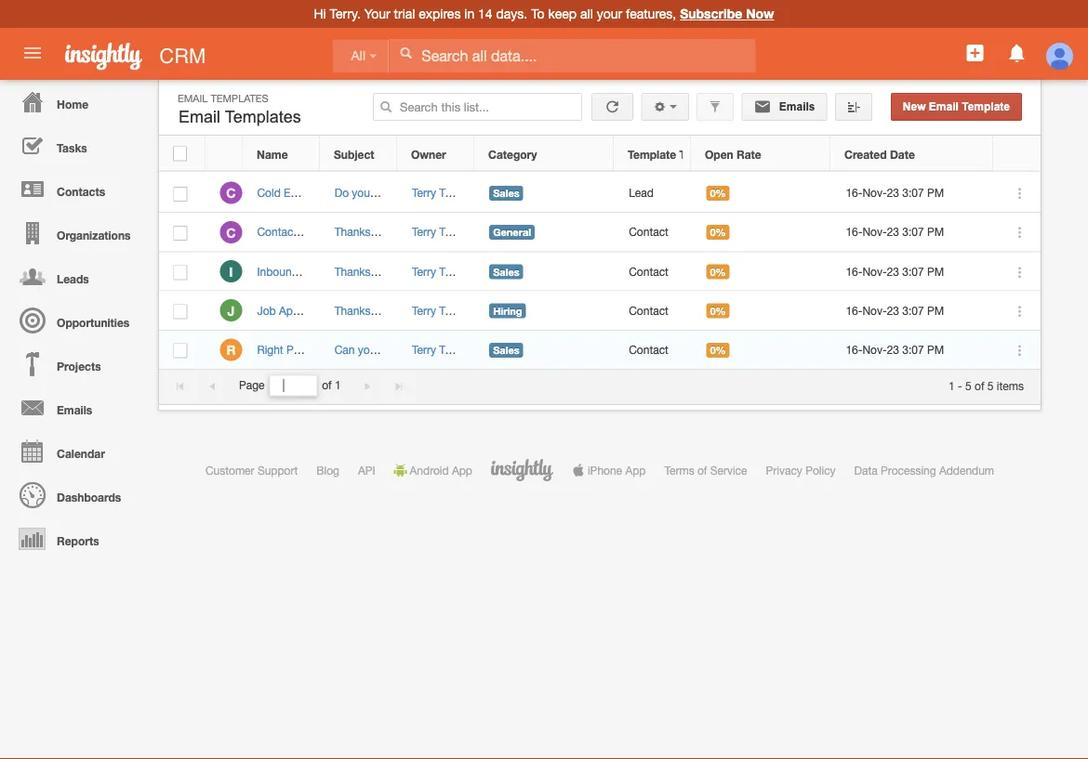 Task type: describe. For each thing, give the bounding box(es) containing it.
contact for i
[[629, 265, 669, 278]]

calendar link
[[5, 430, 149, 473]]

new email template link
[[891, 93, 1022, 121]]

0% cell for me
[[692, 331, 832, 370]]

job application response
[[257, 304, 388, 317]]

template type open rate
[[628, 148, 762, 161]]

terry for contacting
[[412, 265, 436, 278]]

for for j
[[374, 304, 387, 317]]

customer support
[[205, 464, 298, 477]]

trial
[[394, 6, 415, 21]]

turtle for point
[[439, 344, 467, 357]]

j link
[[220, 300, 242, 322]]

thanks for i
[[335, 265, 371, 278]]

16-nov-23 3:07 pm cell for time
[[832, 174, 994, 213]]

terry turtle for point
[[412, 344, 467, 357]]

dashboards
[[57, 491, 121, 504]]

thanks for contacting us. link
[[335, 265, 461, 278]]

general cell
[[475, 213, 615, 252]]

data processing addendum
[[854, 464, 994, 477]]

sales for i
[[493, 266, 520, 278]]

0 horizontal spatial of
[[322, 379, 332, 392]]

hiring
[[493, 305, 522, 317]]

1 5 from the left
[[966, 379, 972, 392]]

your
[[597, 6, 622, 21]]

privacy policy
[[766, 464, 836, 477]]

2 16-nov-23 3:07 pm from the top
[[846, 226, 944, 239]]

you for c
[[352, 187, 370, 200]]

me
[[408, 344, 423, 357]]

home
[[57, 98, 88, 111]]

1 field
[[270, 376, 317, 396]]

3:07 for me
[[903, 344, 924, 357]]

0% cell for us.
[[692, 252, 832, 292]]

subscribe now link
[[680, 6, 774, 21]]

reports link
[[5, 517, 149, 561]]

created date
[[845, 148, 915, 161]]

new email template
[[903, 100, 1010, 113]]

crm
[[159, 44, 206, 67]]

search image
[[380, 100, 393, 113]]

show sidebar image
[[847, 100, 860, 113]]

owner
[[411, 148, 446, 161]]

i
[[229, 264, 233, 280]]

customer
[[205, 464, 254, 477]]

0 horizontal spatial emails
[[57, 404, 92, 417]]

email inside 'new email template' 'link'
[[929, 100, 959, 113]]

thanks for contacting us.
[[335, 265, 461, 278]]

keep
[[548, 6, 577, 21]]

email inside c row
[[284, 187, 311, 200]]

1 - 5 of 5 items
[[949, 379, 1024, 392]]

turtle for have
[[439, 187, 467, 200]]

0 horizontal spatial template
[[628, 148, 676, 161]]

3:07 inside j row
[[903, 304, 924, 317]]

row containing name
[[159, 137, 1040, 172]]

all
[[351, 49, 366, 63]]

response inside i row
[[301, 265, 351, 278]]

home link
[[5, 80, 149, 124]]

terry turtle link for have
[[412, 187, 467, 200]]

0% inside j row
[[710, 305, 726, 317]]

terms of service link
[[665, 464, 747, 477]]

16- for us.
[[846, 265, 863, 278]]

2 0% from the top
[[710, 227, 726, 239]]

connecting
[[390, 226, 446, 239]]

thanks for applying... link
[[335, 304, 442, 317]]

16-nov-23 3:07 pm inside j row
[[846, 304, 944, 317]]

created
[[845, 148, 887, 161]]

-
[[958, 379, 963, 392]]

terry turtle link for applying...
[[412, 304, 467, 317]]

2 pm from the top
[[927, 226, 944, 239]]

reports
[[57, 535, 99, 548]]

pm for us.
[[927, 265, 944, 278]]

2 nov- from the top
[[863, 226, 887, 239]]

terry turtle link for connecting
[[412, 226, 467, 239]]

app for android app
[[452, 464, 472, 477]]

point
[[379, 344, 404, 357]]

response inside j row
[[338, 304, 388, 317]]

2 16- from the top
[[846, 226, 863, 239]]

0 vertical spatial emails link
[[742, 93, 827, 121]]

date
[[890, 148, 915, 161]]

opportunities link
[[5, 299, 149, 342]]

hi
[[314, 6, 326, 21]]

email templates email templates
[[178, 92, 301, 127]]

lead
[[629, 187, 654, 200]]

sales for c
[[493, 187, 520, 200]]

16-nov-23 3:07 pm for time
[[846, 187, 944, 200]]

c link for cold email
[[220, 182, 242, 204]]

0% for me
[[710, 344, 726, 357]]

email templates button
[[174, 103, 306, 131]]

4 16-nov-23 3:07 pm cell from the top
[[832, 292, 994, 331]]

contact cell for c
[[615, 213, 692, 252]]

time
[[400, 187, 422, 200]]

contact cell for i
[[615, 252, 692, 292]]

calendar
[[57, 447, 105, 460]]

lead cell
[[615, 174, 692, 213]]

new
[[903, 100, 926, 113]]

rate
[[737, 148, 762, 161]]

leads
[[57, 273, 89, 286]]

i link
[[220, 260, 242, 283]]

have
[[373, 187, 397, 200]]

contacting
[[390, 265, 443, 278]]

expires
[[419, 6, 461, 21]]

contact left info
[[257, 226, 297, 239]]

terry turtle for applying...
[[412, 304, 467, 317]]

4 0% cell from the top
[[692, 292, 832, 331]]

r link
[[220, 339, 242, 361]]

do you have time to connect?
[[335, 187, 484, 200]]

j row
[[159, 292, 1041, 331]]

16- for me
[[846, 344, 863, 357]]

terry turtle for have
[[412, 187, 467, 200]]

0% for us.
[[710, 266, 726, 278]]

inbound
[[257, 265, 298, 278]]

you for r
[[358, 344, 376, 357]]

projects link
[[5, 342, 149, 386]]

terry turtle for connecting
[[412, 226, 467, 239]]

connect?
[[438, 187, 484, 200]]

addendum
[[939, 464, 994, 477]]

c for contact info
[[226, 225, 236, 240]]

14
[[478, 6, 493, 21]]

2 23 from the top
[[887, 226, 900, 239]]

days.
[[496, 6, 528, 21]]

organizations
[[57, 229, 131, 242]]

template inside 'new email template' 'link'
[[962, 100, 1010, 113]]

opportunities
[[57, 316, 130, 329]]

sales cell for r
[[475, 331, 615, 370]]

16-nov-23 3:07 pm cell for us.
[[832, 252, 994, 292]]

c for cold email
[[226, 186, 236, 201]]

i row
[[159, 252, 1041, 292]]

right
[[458, 344, 480, 357]]

sales cell for c
[[475, 174, 615, 213]]

23 for time
[[887, 187, 900, 200]]

android
[[410, 464, 449, 477]]

applying...
[[390, 304, 442, 317]]

contacts link
[[5, 167, 149, 211]]

inbound response link
[[257, 265, 361, 278]]

api link
[[358, 464, 375, 477]]

your
[[364, 6, 390, 21]]

subscribe
[[680, 6, 743, 21]]

0 vertical spatial templates
[[211, 92, 268, 104]]

0 vertical spatial emails
[[776, 100, 815, 113]]

right person
[[257, 344, 322, 357]]

navigation containing home
[[0, 80, 149, 561]]



Task type: vqa. For each thing, say whether or not it's contained in the screenshot.


Task type: locate. For each thing, give the bounding box(es) containing it.
4 terry turtle from the top
[[412, 304, 467, 317]]

Search this list... text field
[[373, 93, 582, 121]]

refresh list image
[[604, 100, 621, 113]]

nov- inside i row
[[863, 265, 887, 278]]

emails link up rate
[[742, 93, 827, 121]]

template down notifications icon
[[962, 100, 1010, 113]]

0 vertical spatial c link
[[220, 182, 242, 204]]

pm
[[927, 187, 944, 200], [927, 226, 944, 239], [927, 265, 944, 278], [927, 304, 944, 317], [927, 344, 944, 357]]

sales cell down general
[[475, 252, 615, 292]]

23 for us.
[[887, 265, 900, 278]]

2 for from the top
[[374, 265, 387, 278]]

0 vertical spatial to
[[425, 187, 435, 200]]

23 inside r row
[[887, 344, 900, 357]]

1 3:07 from the top
[[903, 187, 924, 200]]

the
[[439, 344, 455, 357]]

can you point me to the right person?
[[335, 344, 524, 357]]

general
[[493, 227, 531, 239]]

1 thanks from the top
[[335, 226, 371, 239]]

0 vertical spatial for
[[374, 226, 387, 239]]

sales cell down category
[[475, 174, 615, 213]]

terry for applying...
[[412, 304, 436, 317]]

terry turtle
[[412, 187, 467, 200], [412, 226, 467, 239], [412, 265, 467, 278], [412, 304, 467, 317], [412, 344, 467, 357]]

1 horizontal spatial template
[[962, 100, 1010, 113]]

1 0% from the top
[[710, 187, 726, 200]]

terry turtle inside r row
[[412, 344, 467, 357]]

5 terry from the top
[[412, 344, 436, 357]]

for for c
[[374, 226, 387, 239]]

16-nov-23 3:07 pm for me
[[846, 344, 944, 357]]

contact for j
[[629, 304, 669, 317]]

1 turtle from the top
[[439, 187, 467, 200]]

16- for time
[[846, 187, 863, 200]]

0 vertical spatial thanks
[[335, 226, 371, 239]]

2 turtle from the top
[[439, 226, 467, 239]]

turtle down us.
[[439, 304, 467, 317]]

page
[[239, 379, 265, 392]]

emails left show sidebar icon
[[776, 100, 815, 113]]

4 23 from the top
[[887, 304, 900, 317]]

in
[[464, 6, 475, 21]]

app for iphone app
[[625, 464, 646, 477]]

5 turtle from the top
[[439, 344, 467, 357]]

4 contact cell from the top
[[615, 331, 692, 370]]

emails link down projects
[[5, 386, 149, 430]]

4 terry turtle link from the top
[[412, 304, 467, 317]]

contact info link
[[257, 226, 328, 239]]

1 horizontal spatial 5
[[988, 379, 994, 392]]

2 16-nov-23 3:07 pm cell from the top
[[832, 213, 994, 252]]

terry inside r row
[[412, 344, 436, 357]]

1 horizontal spatial 1
[[949, 379, 955, 392]]

c link up i link
[[220, 221, 242, 244]]

1 16- from the top
[[846, 187, 863, 200]]

terms of service
[[665, 464, 747, 477]]

nov- for time
[[863, 187, 887, 200]]

response up job application response 'link'
[[301, 265, 351, 278]]

projects
[[57, 360, 101, 373]]

emails
[[776, 100, 815, 113], [57, 404, 92, 417]]

terry left connect?
[[412, 187, 436, 200]]

0% inside i row
[[710, 266, 726, 278]]

2 0% cell from the top
[[692, 213, 832, 252]]

terry up can you point me to the right person? link
[[412, 304, 436, 317]]

1 vertical spatial thanks
[[335, 265, 371, 278]]

3:07
[[903, 187, 924, 200], [903, 226, 924, 239], [903, 265, 924, 278], [903, 304, 924, 317], [903, 344, 924, 357]]

3 0% from the top
[[710, 266, 726, 278]]

2 sales cell from the top
[[475, 252, 615, 292]]

for left applying...
[[374, 304, 387, 317]]

thanks for connecting link
[[335, 226, 446, 239]]

terry inside i row
[[412, 265, 436, 278]]

terry turtle inside i row
[[412, 265, 467, 278]]

thanks for applying...
[[335, 304, 442, 317]]

1 c link from the top
[[220, 182, 242, 204]]

5 16- from the top
[[846, 344, 863, 357]]

1 app from the left
[[452, 464, 472, 477]]

to right time
[[425, 187, 435, 200]]

3:07 inside i row
[[903, 265, 924, 278]]

3 terry from the top
[[412, 265, 436, 278]]

terry turtle link
[[412, 187, 467, 200], [412, 226, 467, 239], [412, 265, 467, 278], [412, 304, 467, 317], [412, 344, 467, 357]]

info
[[300, 226, 319, 239]]

2 1 from the left
[[949, 379, 955, 392]]

1 vertical spatial for
[[374, 265, 387, 278]]

3 23 from the top
[[887, 265, 900, 278]]

contact info
[[257, 226, 319, 239]]

nov- for me
[[863, 344, 887, 357]]

3 turtle from the top
[[439, 265, 467, 278]]

for left "contacting"
[[374, 265, 387, 278]]

1 vertical spatial to
[[426, 344, 436, 357]]

tasks
[[57, 141, 87, 154]]

cog image
[[653, 100, 666, 113]]

5 16-nov-23 3:07 pm cell from the top
[[832, 331, 994, 370]]

features,
[[626, 6, 676, 21]]

terry left us.
[[412, 265, 436, 278]]

thanks for j
[[335, 304, 371, 317]]

customer support link
[[205, 464, 298, 477]]

2 3:07 from the top
[[903, 226, 924, 239]]

you right can on the left of page
[[358, 344, 376, 357]]

0 horizontal spatial app
[[452, 464, 472, 477]]

processing
[[881, 464, 936, 477]]

2 terry turtle from the top
[[412, 226, 467, 239]]

2 vertical spatial for
[[374, 304, 387, 317]]

notifications image
[[1006, 42, 1028, 64]]

for inside i row
[[374, 265, 387, 278]]

sales inside i row
[[493, 266, 520, 278]]

person?
[[483, 344, 524, 357]]

turtle inside i row
[[439, 265, 467, 278]]

thanks up job application response 'link'
[[335, 265, 371, 278]]

4 16-nov-23 3:07 pm from the top
[[846, 304, 944, 317]]

23 for me
[[887, 344, 900, 357]]

1 horizontal spatial of
[[698, 464, 707, 477]]

0 vertical spatial c
[[226, 186, 236, 201]]

terry left the
[[412, 344, 436, 357]]

thanks for c
[[335, 226, 371, 239]]

1 horizontal spatial app
[[625, 464, 646, 477]]

can
[[335, 344, 355, 357]]

terry for connecting
[[412, 226, 436, 239]]

pm for me
[[927, 344, 944, 357]]

row group
[[159, 174, 1041, 370]]

3:07 inside r row
[[903, 344, 924, 357]]

16-nov-23 3:07 pm cell for me
[[832, 331, 994, 370]]

job
[[257, 304, 276, 317]]

0 vertical spatial sales
[[493, 187, 520, 200]]

thanks down do
[[335, 226, 371, 239]]

5 0% from the top
[[710, 344, 726, 357]]

1 0% cell from the top
[[692, 174, 832, 213]]

c row down lead
[[159, 213, 1041, 252]]

of right 1 field
[[322, 379, 332, 392]]

3 3:07 from the top
[[903, 265, 924, 278]]

c up i link
[[226, 225, 236, 240]]

of right -
[[975, 379, 985, 392]]

16-nov-23 3:07 pm for us.
[[846, 265, 944, 278]]

contact inside r row
[[629, 344, 669, 357]]

5 pm from the top
[[927, 344, 944, 357]]

2 terry from the top
[[412, 226, 436, 239]]

0 horizontal spatial 1
[[335, 379, 341, 392]]

0 vertical spatial sales cell
[[475, 174, 615, 213]]

4 3:07 from the top
[[903, 304, 924, 317]]

response
[[301, 265, 351, 278], [338, 304, 388, 317]]

5 left 'items'
[[988, 379, 994, 392]]

3 thanks from the top
[[335, 304, 371, 317]]

you inside r row
[[358, 344, 376, 357]]

3 contact cell from the top
[[615, 292, 692, 331]]

pm inside j row
[[927, 304, 944, 317]]

16-nov-23 3:07 pm inside r row
[[846, 344, 944, 357]]

you
[[352, 187, 370, 200], [358, 344, 376, 357]]

thanks inside c row
[[335, 226, 371, 239]]

thanks for connecting
[[335, 226, 446, 239]]

1 vertical spatial response
[[338, 304, 388, 317]]

4 16- from the top
[[846, 304, 863, 317]]

leads link
[[5, 255, 149, 299]]

23 inside i row
[[887, 265, 900, 278]]

row
[[159, 137, 1040, 172]]

nov- inside r row
[[863, 344, 887, 357]]

response up can on the left of page
[[338, 304, 388, 317]]

3 nov- from the top
[[863, 265, 887, 278]]

0 vertical spatial response
[[301, 265, 351, 278]]

0 vertical spatial template
[[962, 100, 1010, 113]]

thanks up can on the left of page
[[335, 304, 371, 317]]

contact inside j row
[[629, 304, 669, 317]]

sales cell
[[475, 174, 615, 213], [475, 252, 615, 292], [475, 331, 615, 370]]

1 terry turtle link from the top
[[412, 187, 467, 200]]

0% for time
[[710, 187, 726, 200]]

3 terry turtle link from the top
[[412, 265, 467, 278]]

0% cell for time
[[692, 174, 832, 213]]

23
[[887, 187, 900, 200], [887, 226, 900, 239], [887, 265, 900, 278], [887, 304, 900, 317], [887, 344, 900, 357]]

turtle for connecting
[[439, 226, 467, 239]]

2 5 from the left
[[988, 379, 994, 392]]

inbound response
[[257, 265, 351, 278]]

app right iphone
[[625, 464, 646, 477]]

turtle inside r row
[[439, 344, 467, 357]]

terry turtle inside j row
[[412, 304, 467, 317]]

1 1 from the left
[[335, 379, 341, 392]]

pm inside i row
[[927, 265, 944, 278]]

1 terry turtle from the top
[[412, 187, 467, 200]]

1 vertical spatial templates
[[225, 107, 301, 127]]

for left connecting
[[374, 226, 387, 239]]

contact up j row
[[629, 265, 669, 278]]

cold
[[257, 187, 281, 200]]

nov-
[[863, 187, 887, 200], [863, 226, 887, 239], [863, 265, 887, 278], [863, 304, 887, 317], [863, 344, 887, 357]]

cell
[[159, 331, 206, 370]]

emails up calendar link
[[57, 404, 92, 417]]

5 23 from the top
[[887, 344, 900, 357]]

data
[[854, 464, 878, 477]]

5 3:07 from the top
[[903, 344, 924, 357]]

terry turtle link inside i row
[[412, 265, 467, 278]]

show list view filters image
[[709, 100, 722, 113]]

turtle inside j row
[[439, 304, 467, 317]]

0 vertical spatial you
[[352, 187, 370, 200]]

for inside j row
[[374, 304, 387, 317]]

16- inside i row
[[846, 265, 863, 278]]

dashboards link
[[5, 473, 149, 517]]

of right terms
[[698, 464, 707, 477]]

template up lead cell
[[628, 148, 676, 161]]

None checkbox
[[173, 305, 187, 320], [173, 344, 187, 359], [173, 305, 187, 320], [173, 344, 187, 359]]

turtle right time
[[439, 187, 467, 200]]

0% cell
[[692, 174, 832, 213], [692, 213, 832, 252], [692, 252, 832, 292], [692, 292, 832, 331], [692, 331, 832, 370]]

of
[[322, 379, 332, 392], [975, 379, 985, 392], [698, 464, 707, 477]]

email
[[178, 92, 208, 104], [929, 100, 959, 113], [179, 107, 220, 127], [284, 187, 311, 200]]

thanks inside j row
[[335, 304, 371, 317]]

1 left -
[[949, 379, 955, 392]]

blog link
[[316, 464, 339, 477]]

contact down i row
[[629, 304, 669, 317]]

3 sales cell from the top
[[475, 331, 615, 370]]

2 vertical spatial sales
[[493, 344, 520, 357]]

4 terry from the top
[[412, 304, 436, 317]]

you right do
[[352, 187, 370, 200]]

terry
[[412, 187, 436, 200], [412, 226, 436, 239], [412, 265, 436, 278], [412, 304, 436, 317], [412, 344, 436, 357]]

pm inside r row
[[927, 344, 944, 357]]

0 horizontal spatial emails link
[[5, 386, 149, 430]]

5 16-nov-23 3:07 pm from the top
[[846, 344, 944, 357]]

to
[[531, 6, 545, 21]]

5 terry turtle from the top
[[412, 344, 467, 357]]

4 nov- from the top
[[863, 304, 887, 317]]

2 horizontal spatial of
[[975, 379, 985, 392]]

1 vertical spatial c link
[[220, 221, 242, 244]]

template
[[962, 100, 1010, 113], [628, 148, 676, 161]]

for for i
[[374, 265, 387, 278]]

job application response link
[[257, 304, 398, 317]]

turtle down connecting
[[439, 265, 467, 278]]

0 horizontal spatial 5
[[966, 379, 972, 392]]

5 nov- from the top
[[863, 344, 887, 357]]

c left cold
[[226, 186, 236, 201]]

white image
[[399, 47, 412, 60]]

turtle right the me
[[439, 344, 467, 357]]

1 contact cell from the top
[[615, 213, 692, 252]]

for inside c row
[[374, 226, 387, 239]]

1 vertical spatial emails link
[[5, 386, 149, 430]]

terry inside j row
[[412, 304, 436, 317]]

1 vertical spatial you
[[358, 344, 376, 357]]

sales right right
[[493, 344, 520, 357]]

2 c link from the top
[[220, 221, 242, 244]]

android app
[[410, 464, 472, 477]]

contact down lead cell
[[629, 226, 669, 239]]

terry turtle link for contacting
[[412, 265, 467, 278]]

to inside c row
[[425, 187, 435, 200]]

4 0% from the top
[[710, 305, 726, 317]]

1 c from the top
[[226, 186, 236, 201]]

terry for have
[[412, 187, 436, 200]]

contact inside i row
[[629, 265, 669, 278]]

16-nov-23 3:07 pm inside i row
[[846, 265, 944, 278]]

1 16-nov-23 3:07 pm from the top
[[846, 187, 944, 200]]

us.
[[446, 265, 461, 278]]

contact down j row
[[629, 344, 669, 357]]

c link left cold
[[220, 182, 242, 204]]

1 vertical spatial sales
[[493, 266, 520, 278]]

thanks
[[335, 226, 371, 239], [335, 265, 371, 278], [335, 304, 371, 317]]

1 vertical spatial c
[[226, 225, 236, 240]]

sales down category
[[493, 187, 520, 200]]

sales inside r row
[[493, 344, 520, 357]]

terry up "contacting"
[[412, 226, 436, 239]]

3 pm from the top
[[927, 265, 944, 278]]

type
[[680, 148, 704, 161]]

terms
[[665, 464, 695, 477]]

3 0% cell from the top
[[692, 252, 832, 292]]

1 vertical spatial sales cell
[[475, 252, 615, 292]]

contact cell for r
[[615, 331, 692, 370]]

pm for time
[[927, 187, 944, 200]]

2 vertical spatial sales cell
[[475, 331, 615, 370]]

1 pm from the top
[[927, 187, 944, 200]]

turtle for applying...
[[439, 304, 467, 317]]

16-nov-23 3:07 pm cell
[[832, 174, 994, 213], [832, 213, 994, 252], [832, 252, 994, 292], [832, 292, 994, 331], [832, 331, 994, 370]]

2 c row from the top
[[159, 213, 1041, 252]]

nov- for us.
[[863, 265, 887, 278]]

support
[[258, 464, 298, 477]]

16- inside r row
[[846, 344, 863, 357]]

4 pm from the top
[[927, 304, 944, 317]]

5 terry turtle link from the top
[[412, 344, 467, 357]]

1 terry from the top
[[412, 187, 436, 200]]

turtle up us.
[[439, 226, 467, 239]]

open
[[705, 148, 734, 161]]

Search all data.... text field
[[389, 39, 756, 72]]

2 app from the left
[[625, 464, 646, 477]]

data processing addendum link
[[854, 464, 994, 477]]

1 for from the top
[[374, 226, 387, 239]]

c link for contact info
[[220, 221, 242, 244]]

hi terry. your trial expires in 14 days. to keep all your features, subscribe now
[[314, 6, 774, 21]]

23 inside j row
[[887, 304, 900, 317]]

j
[[227, 303, 235, 319]]

turtle
[[439, 187, 467, 200], [439, 226, 467, 239], [439, 265, 467, 278], [439, 304, 467, 317], [439, 344, 467, 357]]

1 vertical spatial emails
[[57, 404, 92, 417]]

terry turtle for contacting
[[412, 265, 467, 278]]

organizations link
[[5, 211, 149, 255]]

row group containing c
[[159, 174, 1041, 370]]

sales for r
[[493, 344, 520, 357]]

2 vertical spatial thanks
[[335, 304, 371, 317]]

1 sales from the top
[[493, 187, 520, 200]]

1 sales cell from the top
[[475, 174, 615, 213]]

None checkbox
[[173, 146, 187, 161], [173, 187, 187, 202], [173, 226, 187, 241], [173, 265, 187, 280], [173, 146, 187, 161], [173, 187, 187, 202], [173, 226, 187, 241], [173, 265, 187, 280]]

person
[[286, 344, 322, 357]]

category
[[488, 148, 537, 161]]

c row up i row
[[159, 174, 1041, 213]]

1 nov- from the top
[[863, 187, 887, 200]]

right person link
[[257, 344, 331, 357]]

3:07 for us.
[[903, 265, 924, 278]]

2 terry turtle link from the top
[[412, 226, 467, 239]]

1 horizontal spatial emails link
[[742, 93, 827, 121]]

3 sales from the top
[[493, 344, 520, 357]]

3 16-nov-23 3:07 pm from the top
[[846, 265, 944, 278]]

privacy
[[766, 464, 803, 477]]

1 c row from the top
[[159, 174, 1041, 213]]

to right the me
[[426, 344, 436, 357]]

1 down can on the left of page
[[335, 379, 341, 392]]

1 vertical spatial template
[[628, 148, 676, 161]]

r
[[226, 343, 236, 358]]

sales cell for i
[[475, 252, 615, 292]]

1 horizontal spatial emails
[[776, 100, 815, 113]]

2 sales from the top
[[493, 266, 520, 278]]

contact cell
[[615, 213, 692, 252], [615, 252, 692, 292], [615, 292, 692, 331], [615, 331, 692, 370]]

16- inside j row
[[846, 304, 863, 317]]

hiring cell
[[475, 292, 615, 331]]

0% inside r row
[[710, 344, 726, 357]]

nov- inside j row
[[863, 304, 887, 317]]

cold email
[[257, 187, 311, 200]]

thanks inside i row
[[335, 265, 371, 278]]

blog
[[316, 464, 339, 477]]

to inside r row
[[426, 344, 436, 357]]

terry turtle link for point
[[412, 344, 467, 357]]

iphone app link
[[572, 464, 646, 477]]

terry for point
[[412, 344, 436, 357]]

terry.
[[330, 6, 361, 21]]

iphone
[[588, 464, 622, 477]]

2 thanks from the top
[[335, 265, 371, 278]]

for
[[374, 226, 387, 239], [374, 265, 387, 278], [374, 304, 387, 317]]

now
[[746, 6, 774, 21]]

2 contact cell from the top
[[615, 252, 692, 292]]

sales cell down "hiring"
[[475, 331, 615, 370]]

to for r
[[426, 344, 436, 357]]

3 for from the top
[[374, 304, 387, 317]]

4 turtle from the top
[[439, 304, 467, 317]]

2 c from the top
[[226, 225, 236, 240]]

r row
[[159, 331, 1041, 370]]

c row
[[159, 174, 1041, 213], [159, 213, 1041, 252]]

contact for r
[[629, 344, 669, 357]]

cold email link
[[257, 187, 320, 200]]

16-
[[846, 187, 863, 200], [846, 226, 863, 239], [846, 265, 863, 278], [846, 304, 863, 317], [846, 344, 863, 357]]

1 23 from the top
[[887, 187, 900, 200]]

5 right -
[[966, 379, 972, 392]]

subject
[[334, 148, 374, 161]]

3 16-nov-23 3:07 pm cell from the top
[[832, 252, 994, 292]]

3 terry turtle from the top
[[412, 265, 467, 278]]

1 16-nov-23 3:07 pm cell from the top
[[832, 174, 994, 213]]

to for c
[[425, 187, 435, 200]]

navigation
[[0, 80, 149, 561]]

contact cell for j
[[615, 292, 692, 331]]

sales up "hiring"
[[493, 266, 520, 278]]

5 0% cell from the top
[[692, 331, 832, 370]]

app right android
[[452, 464, 472, 477]]

turtle for contacting
[[439, 265, 467, 278]]

3 16- from the top
[[846, 265, 863, 278]]

tasks link
[[5, 124, 149, 167]]

can you point me to the right person? link
[[335, 344, 524, 357]]

you inside c row
[[352, 187, 370, 200]]

contact for c
[[629, 226, 669, 239]]

api
[[358, 464, 375, 477]]

3:07 for time
[[903, 187, 924, 200]]

templates
[[211, 92, 268, 104], [225, 107, 301, 127]]



